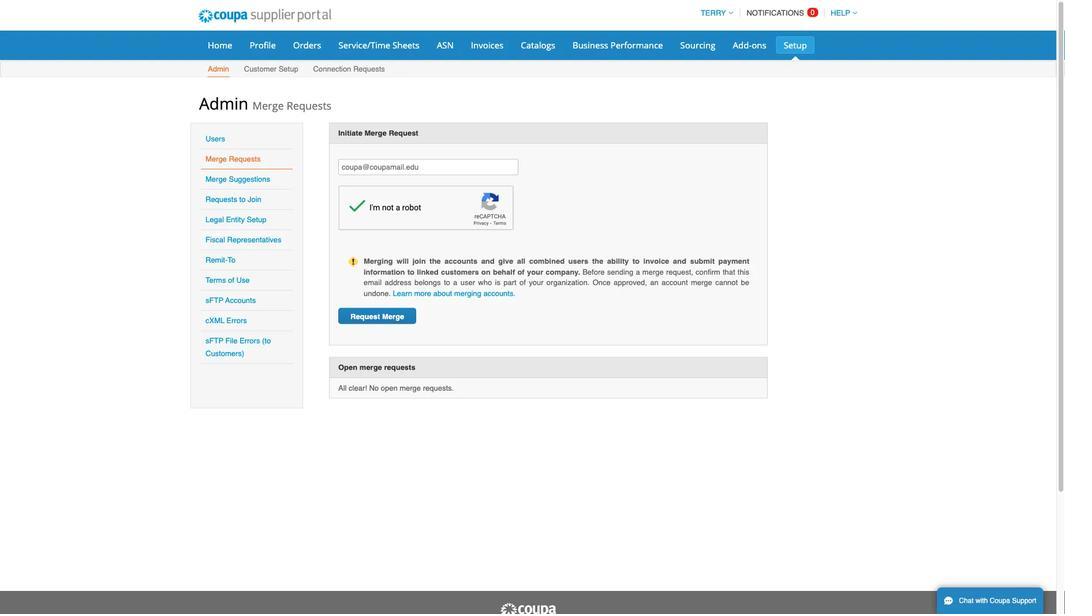 Task type: locate. For each thing, give the bounding box(es) containing it.
errors inside sftp file errors (to customers)
[[240, 337, 260, 346]]

navigation
[[696, 2, 858, 24]]

business performance
[[573, 39, 664, 51]]

legal entity setup
[[206, 216, 267, 224]]

submit
[[691, 257, 715, 266]]

errors
[[227, 317, 247, 325], [240, 337, 260, 346]]

request down undone.
[[351, 312, 380, 321]]

join
[[413, 257, 426, 266]]

1 horizontal spatial and
[[674, 257, 687, 266]]

remit-to link
[[206, 256, 236, 265]]

admin down admin link
[[199, 92, 249, 114]]

the
[[430, 257, 441, 266], [593, 257, 604, 266]]

admin for admin merge requests
[[199, 92, 249, 114]]

request up coupa@coupamail.edu text box
[[389, 129, 419, 138]]

with
[[976, 597, 989, 606]]

service/time sheets
[[339, 39, 420, 51]]

sftp up cxml
[[206, 296, 224, 305]]

1 vertical spatial admin
[[199, 92, 249, 114]]

learn more about merging accounts. link
[[393, 289, 516, 298]]

coupa supplier portal image
[[191, 2, 340, 31], [500, 603, 558, 615]]

1 horizontal spatial the
[[593, 257, 604, 266]]

undone.
[[364, 289, 391, 298]]

address
[[385, 278, 412, 287]]

1 horizontal spatial coupa supplier portal image
[[500, 603, 558, 615]]

add-
[[733, 39, 752, 51]]

1 horizontal spatial setup
[[279, 65, 299, 73]]

customer setup link
[[244, 62, 299, 77]]

admin down home link at the left of page
[[208, 65, 229, 73]]

all
[[339, 384, 347, 393]]

before
[[583, 268, 605, 276]]

to up about
[[444, 278, 451, 287]]

0 vertical spatial your
[[527, 268, 544, 276]]

of inside the merging will join the accounts and give all combined users the ability to invoice and submit payment information to linked customers on behalf of your company.
[[518, 268, 525, 276]]

sftp inside sftp file errors (to customers)
[[206, 337, 224, 346]]

open
[[339, 363, 358, 372]]

company.
[[546, 268, 581, 276]]

learn more about merging accounts.
[[393, 289, 516, 298]]

sheets
[[393, 39, 420, 51]]

join
[[248, 195, 262, 204]]

2 and from the left
[[674, 257, 687, 266]]

requests inside admin merge requests
[[287, 98, 332, 113]]

merge down users link at the left
[[206, 155, 227, 164]]

and up request,
[[674, 257, 687, 266]]

a up learn more about merging accounts.
[[454, 278, 458, 287]]

merge up the an
[[643, 268, 664, 276]]

ons
[[752, 39, 767, 51]]

1 vertical spatial a
[[454, 278, 458, 287]]

this
[[738, 268, 750, 276]]

and up on
[[482, 257, 495, 266]]

errors left (to on the left
[[240, 337, 260, 346]]

connection requests
[[313, 65, 385, 73]]

legal
[[206, 216, 224, 224]]

the up linked
[[430, 257, 441, 266]]

merge down customer setup link
[[253, 98, 284, 113]]

admin merge requests
[[199, 92, 332, 114]]

connection
[[313, 65, 351, 73]]

merge
[[643, 268, 664, 276], [692, 278, 713, 287], [360, 363, 382, 372], [400, 384, 421, 393]]

catalogs
[[521, 39, 556, 51]]

terms of use
[[206, 276, 250, 285]]

accounts.
[[484, 289, 516, 298]]

user
[[461, 278, 475, 287]]

merging
[[364, 257, 393, 266]]

a up approved,
[[636, 268, 641, 276]]

1 vertical spatial request
[[351, 312, 380, 321]]

0 vertical spatial errors
[[227, 317, 247, 325]]

profile link
[[242, 36, 284, 54]]

sourcing link
[[673, 36, 724, 54]]

1 vertical spatial errors
[[240, 337, 260, 346]]

1 vertical spatial coupa supplier portal image
[[500, 603, 558, 615]]

notifications
[[747, 9, 805, 17]]

of inside before sending a merge request, confirm that this email address belongs to a user who is part of your organization. once approved, an account merge cannot be undone.
[[520, 278, 526, 287]]

requests down connection
[[287, 98, 332, 113]]

home link
[[200, 36, 240, 54]]

0 horizontal spatial request
[[351, 312, 380, 321]]

requests.
[[423, 384, 454, 393]]

the up before
[[593, 257, 604, 266]]

service/time
[[339, 39, 391, 51]]

1 sftp from the top
[[206, 296, 224, 305]]

1 horizontal spatial request
[[389, 129, 419, 138]]

accounts
[[445, 257, 478, 266]]

merge inside button
[[382, 312, 405, 321]]

your inside the merging will join the accounts and give all combined users the ability to invoice and submit payment information to linked customers on behalf of your company.
[[527, 268, 544, 276]]

help link
[[826, 9, 858, 17]]

remit-
[[206, 256, 228, 265]]

sending
[[608, 268, 634, 276]]

customer
[[244, 65, 277, 73]]

1 and from the left
[[482, 257, 495, 266]]

to
[[240, 195, 246, 204], [633, 257, 640, 266], [408, 268, 415, 276], [444, 278, 451, 287]]

0 vertical spatial a
[[636, 268, 641, 276]]

setup down notifications 0
[[784, 39, 808, 51]]

to left join
[[240, 195, 246, 204]]

1 vertical spatial setup
[[279, 65, 299, 73]]

request inside button
[[351, 312, 380, 321]]

merge right open
[[400, 384, 421, 393]]

of right the part
[[520, 278, 526, 287]]

learn
[[393, 289, 412, 298]]

merge for request
[[382, 312, 405, 321]]

0 horizontal spatial and
[[482, 257, 495, 266]]

merge down 'confirm'
[[692, 278, 713, 287]]

0 vertical spatial admin
[[208, 65, 229, 73]]

errors down accounts
[[227, 317, 247, 325]]

2 horizontal spatial setup
[[784, 39, 808, 51]]

2 sftp from the top
[[206, 337, 224, 346]]

admin
[[208, 65, 229, 73], [199, 92, 249, 114]]

1 vertical spatial sftp
[[206, 337, 224, 346]]

chat
[[960, 597, 974, 606]]

of down all
[[518, 268, 525, 276]]

merge inside admin merge requests
[[253, 98, 284, 113]]

sftp file errors (to customers)
[[206, 337, 271, 358]]

fiscal representatives link
[[206, 236, 282, 244]]

merge for admin
[[253, 98, 284, 113]]

0 vertical spatial sftp
[[206, 296, 224, 305]]

setup down join
[[247, 216, 267, 224]]

part
[[504, 278, 517, 287]]

(to
[[262, 337, 271, 346]]

your
[[527, 268, 544, 276], [529, 278, 544, 287]]

0 horizontal spatial the
[[430, 257, 441, 266]]

setup right 'customer'
[[279, 65, 299, 73]]

merge right initiate
[[365, 129, 387, 138]]

add-ons link
[[726, 36, 775, 54]]

0 horizontal spatial setup
[[247, 216, 267, 224]]

performance
[[611, 39, 664, 51]]

requests
[[354, 65, 385, 73], [287, 98, 332, 113], [229, 155, 261, 164], [206, 195, 237, 204]]

representatives
[[227, 236, 282, 244]]

admin for admin
[[208, 65, 229, 73]]

sftp
[[206, 296, 224, 305], [206, 337, 224, 346]]

customer setup
[[244, 65, 299, 73]]

0 vertical spatial coupa supplier portal image
[[191, 2, 340, 31]]

and
[[482, 257, 495, 266], [674, 257, 687, 266]]

fiscal representatives
[[206, 236, 282, 244]]

1 vertical spatial your
[[529, 278, 544, 287]]

catalogs link
[[514, 36, 563, 54]]

merge down learn
[[382, 312, 405, 321]]

sftp up 'customers)'
[[206, 337, 224, 346]]

setup link
[[777, 36, 815, 54]]

who
[[479, 278, 492, 287]]



Task type: describe. For each thing, give the bounding box(es) containing it.
sftp for sftp accounts
[[206, 296, 224, 305]]

orders
[[293, 39, 322, 51]]

merge requests link
[[206, 155, 261, 164]]

email
[[364, 278, 382, 287]]

0
[[811, 8, 816, 17]]

belongs
[[415, 278, 441, 287]]

once
[[593, 278, 611, 287]]

customers)
[[206, 350, 245, 358]]

that
[[723, 268, 736, 276]]

merge suggestions link
[[206, 175, 270, 184]]

requests
[[384, 363, 416, 372]]

account
[[662, 278, 688, 287]]

orders link
[[286, 36, 329, 54]]

asn link
[[430, 36, 462, 54]]

requests to join link
[[206, 195, 262, 204]]

accounts
[[225, 296, 256, 305]]

give
[[499, 257, 514, 266]]

behalf
[[493, 268, 516, 276]]

sftp for sftp file errors (to customers)
[[206, 337, 224, 346]]

navigation containing notifications 0
[[696, 2, 858, 24]]

confirm
[[696, 268, 721, 276]]

merge for initiate
[[365, 129, 387, 138]]

all clear! no open merge requests.
[[339, 384, 454, 393]]

about
[[434, 289, 453, 298]]

is
[[495, 278, 501, 287]]

on
[[482, 268, 491, 276]]

open merge requests
[[339, 363, 416, 372]]

payment
[[719, 257, 750, 266]]

cxml errors link
[[206, 317, 247, 325]]

add-ons
[[733, 39, 767, 51]]

cannot
[[716, 278, 739, 287]]

to down join on the top of the page
[[408, 268, 415, 276]]

merge requests
[[206, 155, 261, 164]]

customers
[[441, 268, 479, 276]]

0 vertical spatial setup
[[784, 39, 808, 51]]

invoices
[[471, 39, 504, 51]]

to
[[228, 256, 236, 265]]

terms of use link
[[206, 276, 250, 285]]

connection requests link
[[313, 62, 386, 77]]

2 the from the left
[[593, 257, 604, 266]]

suggestions
[[229, 175, 270, 184]]

invoice
[[644, 257, 670, 266]]

remit-to
[[206, 256, 236, 265]]

sftp accounts
[[206, 296, 256, 305]]

merge up no
[[360, 363, 382, 372]]

requests up legal
[[206, 195, 237, 204]]

legal entity setup link
[[206, 216, 267, 224]]

notifications 0
[[747, 8, 816, 17]]

merging will join the accounts and give all combined users the ability to invoice and submit payment information to linked customers on behalf of your company.
[[364, 257, 750, 276]]

merge suggestions
[[206, 175, 270, 184]]

initiate
[[339, 129, 363, 138]]

will
[[397, 257, 409, 266]]

0 horizontal spatial a
[[454, 278, 458, 287]]

users
[[569, 257, 589, 266]]

combined
[[530, 257, 565, 266]]

ability
[[608, 257, 629, 266]]

request merge button
[[339, 308, 417, 324]]

of left use
[[228, 276, 234, 285]]

chat with coupa support
[[960, 597, 1037, 606]]

your inside before sending a merge request, confirm that this email address belongs to a user who is part of your organization. once approved, an account merge cannot be undone.
[[529, 278, 544, 287]]

profile
[[250, 39, 276, 51]]

approved,
[[614, 278, 648, 287]]

1 horizontal spatial a
[[636, 268, 641, 276]]

requests down service/time
[[354, 65, 385, 73]]

entity
[[226, 216, 245, 224]]

0 horizontal spatial coupa supplier portal image
[[191, 2, 340, 31]]

cxml errors
[[206, 317, 247, 325]]

clear!
[[349, 384, 367, 393]]

home
[[208, 39, 233, 51]]

2 vertical spatial setup
[[247, 216, 267, 224]]

to right ability
[[633, 257, 640, 266]]

requests to join
[[206, 195, 262, 204]]

coupa@coupamail.edu text field
[[339, 159, 519, 175]]

terry
[[701, 9, 727, 17]]

coupa
[[991, 597, 1011, 606]]

requests up suggestions
[[229, 155, 261, 164]]

users
[[206, 135, 225, 143]]

admin link
[[207, 62, 230, 77]]

request,
[[667, 268, 694, 276]]

merge down merge requests link
[[206, 175, 227, 184]]

information
[[364, 268, 405, 276]]

linked
[[417, 268, 439, 276]]

terry link
[[696, 9, 734, 17]]

all
[[518, 257, 526, 266]]

before sending a merge request, confirm that this email address belongs to a user who is part of your organization. once approved, an account merge cannot be undone.
[[364, 268, 750, 298]]

1 the from the left
[[430, 257, 441, 266]]

help
[[831, 9, 851, 17]]

sourcing
[[681, 39, 716, 51]]

no
[[369, 384, 379, 393]]

to inside before sending a merge request, confirm that this email address belongs to a user who is part of your organization. once approved, an account merge cannot be undone.
[[444, 278, 451, 287]]

open
[[381, 384, 398, 393]]

0 vertical spatial request
[[389, 129, 419, 138]]

business
[[573, 39, 609, 51]]

support
[[1013, 597, 1037, 606]]



